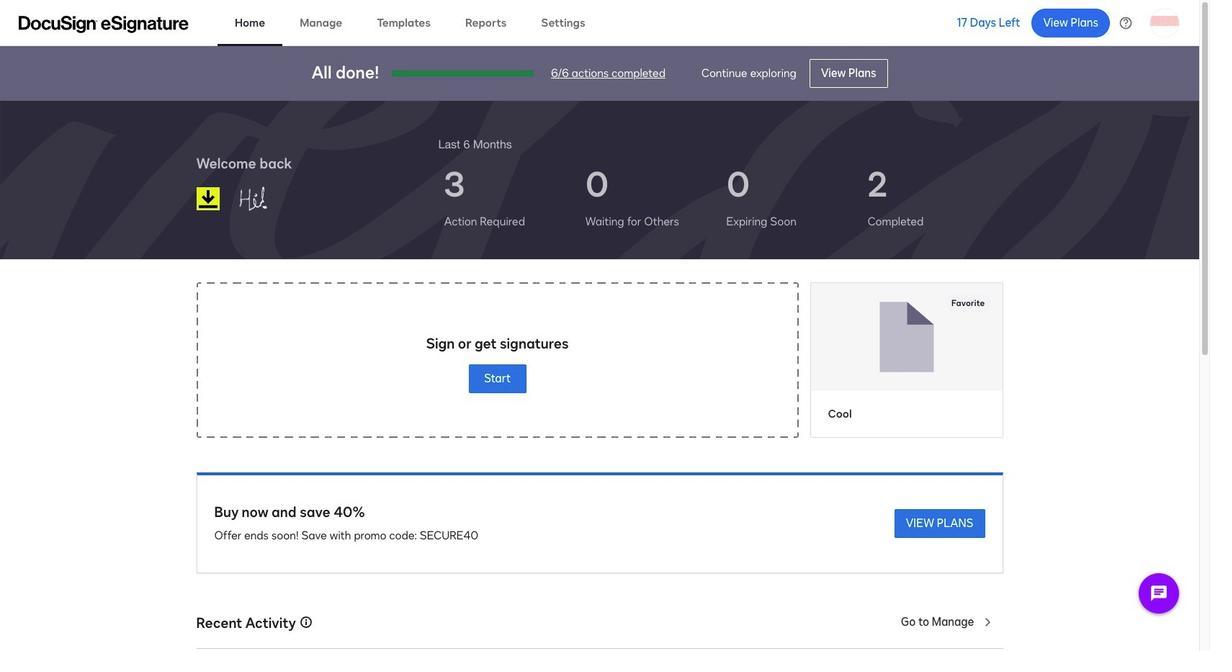 Task type: describe. For each thing, give the bounding box(es) containing it.
your uploaded profile image image
[[1150, 8, 1179, 37]]

use cool image
[[811, 283, 1002, 391]]

docusignlogo image
[[196, 187, 219, 210]]



Task type: locate. For each thing, give the bounding box(es) containing it.
generic name image
[[232, 180, 306, 218]]

heading
[[438, 135, 512, 153]]

list
[[438, 153, 1003, 242]]

docusign esignature image
[[19, 15, 189, 33]]



Task type: vqa. For each thing, say whether or not it's contained in the screenshot.
'heading'
yes



